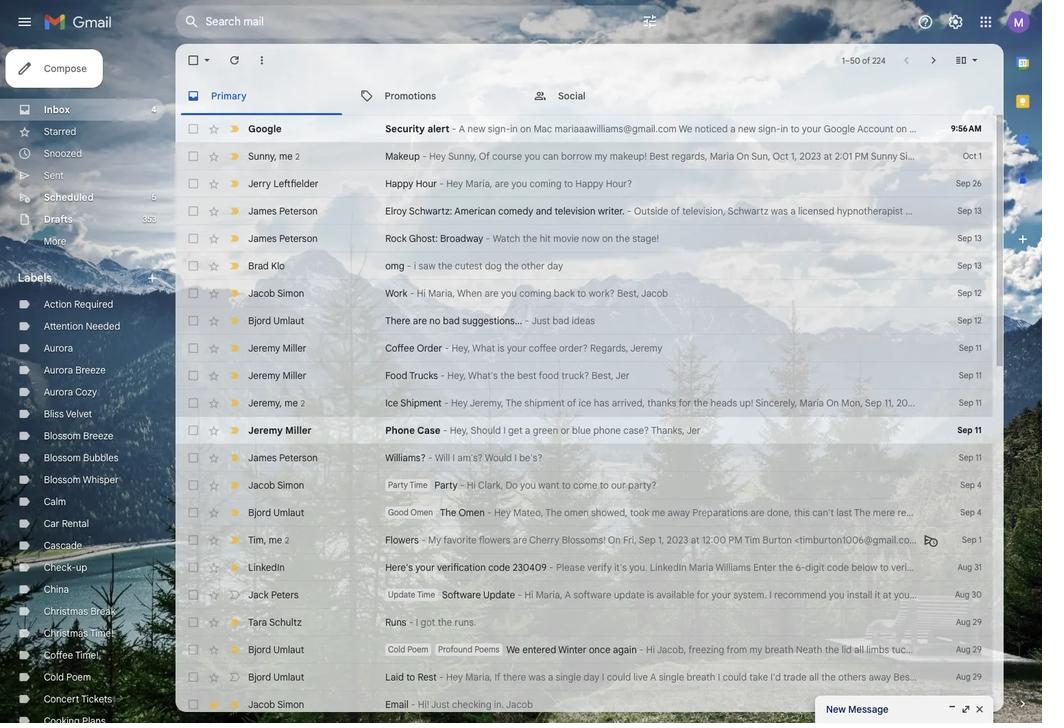 Task type: vqa. For each thing, say whether or not it's contained in the screenshot.


Task type: locate. For each thing, give the bounding box(es) containing it.
2 vertical spatial james peterson
[[248, 452, 318, 464]]

time! down break on the left bottom of the page
[[90, 628, 114, 640]]

day down once
[[584, 672, 600, 684]]

row containing google
[[176, 115, 1043, 143]]

2 inside sunny , me 2
[[296, 151, 300, 162]]

0 vertical spatial if
[[972, 123, 978, 135]]

3 blossom from the top
[[44, 474, 81, 486]]

0 horizontal spatial away
[[668, 507, 691, 519]]

are left "no"
[[413, 315, 427, 327]]

james peterson for rock ghost: broadway
[[248, 233, 318, 245]]

more button
[[0, 231, 165, 252]]

your left system.
[[712, 589, 732, 602]]

aug
[[958, 563, 973, 573], [956, 590, 970, 600], [957, 617, 971, 628], [957, 645, 971, 655], [957, 672, 971, 683], [957, 700, 971, 710]]

you left can
[[525, 150, 541, 163]]

1 horizontal spatial a
[[565, 589, 571, 602]]

flowers
[[479, 534, 511, 547]]

hey, left should
[[450, 425, 469, 437]]

1 jeremy miller from the top
[[248, 342, 307, 355]]

time!
[[90, 628, 114, 640], [75, 650, 99, 662]]

0 horizontal spatial a
[[459, 123, 465, 135]]

sunny
[[248, 150, 274, 162], [871, 150, 898, 163]]

1 aug 29 from the top
[[957, 617, 982, 628]]

31
[[975, 563, 982, 573]]

1 bad from the left
[[443, 315, 460, 327]]

17 row from the top
[[176, 554, 993, 582]]

mac left device.
[[918, 123, 936, 135]]

blossom down the blossom breeze
[[44, 452, 81, 464]]

james up brad
[[248, 233, 277, 245]]

4 row from the top
[[176, 198, 993, 225]]

12 row from the top
[[176, 417, 993, 445]]

neath
[[797, 644, 823, 657]]

sep for phone case - hey, should i get a green or blue phone case? thanks, jer
[[958, 425, 973, 436]]

1 vertical spatial cold poem
[[44, 672, 91, 684]]

the left omen
[[546, 507, 562, 519]]

aurora cozy
[[44, 386, 97, 399]]

is up 'food trucks - hey, what's the best food truck? best, jer'
[[498, 342, 505, 355]]

1 vertical spatial cold
[[44, 672, 64, 684]]

0 horizontal spatial this
[[795, 507, 810, 519]]

0 vertical spatial jeremy miller
[[248, 342, 307, 355]]

cold poem inside "labels" navigation
[[44, 672, 91, 684]]

1 13 from the top
[[975, 206, 982, 216]]

3 jeremy miller from the top
[[248, 425, 312, 437]]

away left this
[[925, 644, 947, 657]]

1 simon from the top
[[277, 287, 304, 300]]

1 james from the top
[[248, 205, 277, 217]]

account
[[858, 123, 894, 135]]

jacob simon for work
[[248, 287, 304, 300]]

will
[[435, 452, 450, 464]]

0 horizontal spatial omen
[[411, 508, 433, 518]]

1 bjord umlaut from the top
[[248, 315, 305, 327]]

1 vertical spatial 13
[[975, 233, 982, 244]]

2
[[296, 151, 300, 162], [301, 398, 305, 409], [285, 535, 289, 546]]

11 row from the top
[[176, 390, 1043, 417]]

primary tab
[[176, 77, 348, 115]]

james down jeremy , me 2
[[248, 452, 277, 464]]

cold inside "labels" navigation
[[44, 672, 64, 684]]

christmas
[[44, 606, 88, 618], [44, 628, 88, 640]]

ice
[[386, 397, 399, 410]]

1 horizontal spatial happy
[[576, 178, 604, 190]]

2 vertical spatial blossom
[[44, 474, 81, 486]]

here's your verification code 230409 -
[[386, 562, 557, 574]]

sunny up jerry
[[248, 150, 274, 162]]

tim left "burton" on the bottom of the page
[[745, 534, 761, 547]]

29 for third row from the bottom of the page
[[973, 645, 982, 655]]

None checkbox
[[187, 54, 200, 67], [187, 534, 200, 547], [187, 589, 200, 602], [187, 616, 200, 630], [187, 644, 200, 657], [187, 54, 200, 67], [187, 534, 200, 547], [187, 589, 200, 602], [187, 616, 200, 630], [187, 644, 200, 657]]

2 james from the top
[[248, 233, 277, 245]]

peterson for elroy
[[279, 205, 318, 217]]

blossom down bliss velvet
[[44, 430, 81, 443]]

coffee inside "labels" navigation
[[44, 650, 73, 662]]

hey left sunny,
[[429, 150, 446, 163]]

on right now
[[602, 233, 613, 245]]

support image
[[918, 14, 934, 30]]

3 jacob simon from the top
[[248, 699, 304, 711]]

1 blossom from the top
[[44, 430, 81, 443]]

1 vertical spatial christmas
[[44, 628, 88, 640]]

2 for jeremy
[[301, 398, 305, 409]]

1 horizontal spatial 2023
[[800, 150, 822, 163]]

3 sep 13 from the top
[[958, 261, 982, 271]]

tab list
[[1004, 44, 1043, 674], [176, 77, 1004, 115]]

row containing jack peters
[[176, 582, 1043, 609]]

install
[[848, 589, 873, 602]]

car
[[44, 518, 59, 530]]

a left software
[[565, 589, 571, 602]]

ice
[[579, 397, 592, 410]]

2 29 from the top
[[973, 645, 982, 655]]

update down code
[[484, 589, 515, 602]]

aug for row containing tara schultz
[[957, 617, 971, 628]]

1 sep 4 from the top
[[961, 480, 982, 491]]

poem down got
[[408, 645, 429, 655]]

of right '50'
[[863, 55, 871, 66]]

could left "take"
[[723, 672, 747, 684]]

0 vertical spatial for
[[679, 397, 692, 410]]

new
[[468, 123, 486, 135], [739, 123, 756, 135]]

on
[[521, 123, 532, 135], [897, 123, 908, 135], [602, 233, 613, 245]]

3 peterson from the top
[[279, 452, 318, 464]]

miller for food trucks - hey, what's the best food truck? best, jer
[[283, 370, 307, 382]]

2 horizontal spatial 2
[[301, 398, 305, 409]]

christmas for christmas time!
[[44, 628, 88, 640]]

bad right "no"
[[443, 315, 460, 327]]

tim up linkedin
[[248, 534, 264, 546]]

thanks
[[648, 397, 677, 410]]

0 vertical spatial simon
[[277, 287, 304, 300]]

1 vertical spatial 2023
[[897, 397, 919, 410]]

bjord umlaut for 21th row from the top of the page
[[248, 672, 305, 684]]

tab list containing primary
[[176, 77, 1004, 115]]

1 horizontal spatial this
[[981, 123, 997, 135]]

3 james peterson from the top
[[248, 452, 318, 464]]

system.
[[734, 589, 767, 602]]

11 important according to google magic. switch from the top
[[228, 397, 241, 410]]

my right borrow
[[595, 150, 608, 163]]

update time software update - hi maria, a software update is available for your system. i recommend you install it at your earliest convenience. best, ja
[[388, 589, 1043, 602]]

jeremy miller for phone case
[[248, 425, 312, 437]]

0 vertical spatial christmas
[[44, 606, 88, 618]]

10 row from the top
[[176, 362, 993, 390]]

1 vertical spatial aurora
[[44, 364, 73, 377]]

jeremy
[[248, 342, 280, 355], [631, 342, 663, 355], [248, 370, 280, 382], [248, 397, 280, 409], [972, 397, 1004, 410], [248, 425, 283, 437]]

7 important according to google magic. switch from the top
[[228, 287, 241, 300]]

time up got
[[417, 590, 435, 600]]

1 vertical spatial we
[[507, 644, 520, 657]]

3 simon from the top
[[277, 699, 304, 711]]

row containing sunny
[[176, 143, 1043, 170]]

omen
[[565, 507, 589, 519]]

9 important according to google magic. switch from the top
[[228, 342, 241, 355]]

breeze for aurora breeze
[[75, 364, 106, 377]]

1 vertical spatial was
[[529, 672, 546, 684]]

3 important according to google magic. switch from the top
[[228, 177, 241, 191]]

hour
[[416, 178, 437, 190]]

maria right sincerely,
[[800, 397, 825, 410]]

james for rock ghost: broadway - watch the hit movie now on the stage!
[[248, 233, 277, 245]]

security
[[386, 123, 425, 135]]

0 vertical spatial just
[[532, 315, 550, 327]]

christmas down china link
[[44, 606, 88, 618]]

6 row from the top
[[176, 252, 993, 280]]

james for williams? - will i am's? would i be's?
[[248, 452, 277, 464]]

this
[[981, 123, 997, 135], [795, 507, 810, 519]]

18 row from the top
[[176, 582, 1043, 609]]

on up course
[[521, 123, 532, 135]]

2 jacob simon from the top
[[248, 480, 304, 492]]

1 peterson from the top
[[279, 205, 318, 217]]

could left live
[[607, 672, 631, 684]]

1 29 from the top
[[973, 617, 982, 628]]

on left sun,
[[737, 150, 750, 163]]

coffee for coffee time!
[[44, 650, 73, 662]]

there
[[386, 315, 411, 327]]

0 horizontal spatial jer
[[616, 370, 630, 382]]

time inside the 'update time software update - hi maria, a software update is available for your system. i recommend you install it at your earliest convenience. best, ja'
[[417, 590, 435, 600]]

simon
[[277, 287, 304, 300], [277, 480, 304, 492], [277, 699, 304, 711]]

important according to google magic. switch for makeup
[[228, 150, 241, 163]]

2 aurora from the top
[[44, 364, 73, 377]]

1 vertical spatial what
[[995, 534, 1018, 547]]

2 vertical spatial 2
[[285, 535, 289, 546]]

0 horizontal spatial in
[[511, 123, 518, 135]]

sign- up course
[[488, 123, 511, 135]]

simon for email
[[277, 699, 304, 711]]

we left entered
[[507, 644, 520, 657]]

1 vertical spatial away
[[925, 644, 947, 657]]

refresh image
[[228, 54, 241, 67]]

5 important according to google magic. switch from the top
[[228, 232, 241, 246]]

peterson up klo
[[279, 233, 318, 245]]

main content
[[176, 44, 1043, 724]]

live
[[634, 672, 648, 684]]

2 in from the left
[[781, 123, 789, 135]]

2 horizontal spatial on
[[897, 123, 908, 135]]

sep
[[957, 178, 971, 189], [958, 206, 973, 216], [958, 233, 973, 244], [958, 261, 973, 271], [958, 288, 973, 298], [958, 316, 973, 326], [960, 343, 974, 353], [960, 370, 974, 381], [866, 397, 883, 410], [960, 398, 974, 408], [958, 425, 973, 436], [960, 453, 974, 463], [961, 480, 976, 491], [961, 508, 976, 518], [639, 534, 656, 547], [963, 535, 977, 545]]

7 row from the top
[[176, 280, 993, 307]]

cherry
[[530, 534, 560, 547]]

12 important according to google magic. switch from the top
[[228, 424, 241, 438]]

1 horizontal spatial 2
[[296, 151, 300, 162]]

promotions
[[385, 90, 436, 102]]

sep 13 for watch the hit movie now on the stage!
[[958, 233, 982, 244]]

hi right wrote:
[[955, 534, 964, 547]]

bjord umlaut for eighth row from the bottom
[[248, 507, 305, 519]]

1 christmas from the top
[[44, 606, 88, 618]]

1 vertical spatial james peterson
[[248, 233, 318, 245]]

2 important according to google magic. switch from the top
[[228, 150, 241, 163]]

2 bjord umlaut from the top
[[248, 507, 305, 519]]

0 horizontal spatial 1,
[[659, 534, 665, 547]]

breeze up cozy
[[75, 364, 106, 377]]

blue
[[573, 425, 591, 437]]

just up the coffee
[[532, 315, 550, 327]]

0 horizontal spatial 2023
[[667, 534, 689, 547]]

ja
[[1035, 589, 1043, 602]]

4 bjord umlaut from the top
[[248, 672, 305, 684]]

1 aurora from the top
[[44, 342, 73, 355]]

29 for row containing tara schultz
[[973, 617, 982, 628]]

cold poem down runs
[[388, 645, 429, 655]]

0 vertical spatial aurora
[[44, 342, 73, 355]]

no
[[1013, 507, 1026, 519]]

2 vertical spatial aurora
[[44, 386, 73, 399]]

3 13 from the top
[[975, 261, 982, 271]]

settings image
[[948, 14, 965, 30]]

break
[[91, 606, 116, 618]]

2 row from the top
[[176, 143, 1043, 170]]

blossom up calm link
[[44, 474, 81, 486]]

0 vertical spatial sep 12
[[958, 288, 982, 298]]

cold poem down coffee time!
[[44, 672, 91, 684]]

1 up 26
[[979, 151, 982, 161]]

older image
[[928, 54, 941, 67]]

hit
[[540, 233, 551, 245]]

if left 'there'
[[495, 672, 501, 684]]

best, left ja
[[1011, 589, 1033, 602]]

3 aug 29 from the top
[[957, 672, 982, 683]]

0 horizontal spatial my
[[595, 150, 608, 163]]

maria down security alert - a new sign-in on mac mariaaawilliams@gmail.com we noticed a new sign-in to your google account on a mac device. if this was you, y
[[710, 150, 735, 163]]

if
[[972, 123, 978, 135], [495, 672, 501, 684]]

party up good
[[388, 480, 408, 491]]

shipment
[[401, 397, 442, 410]]

laid
[[386, 672, 404, 684]]

important according to google magic. switch for security alert
[[228, 122, 241, 136]]

- right order
[[445, 342, 449, 355]]

what down disgust
[[995, 534, 1018, 547]]

2 aug 29 from the top
[[957, 645, 982, 655]]

jer
[[616, 370, 630, 382], [687, 425, 701, 437]]

20 row from the top
[[176, 637, 1043, 664]]

makeup
[[386, 150, 420, 163]]

if right device.
[[972, 123, 978, 135]]

sep for there are no bad suggestions... - just bad ideas
[[958, 316, 973, 326]]

4 umlaut from the top
[[274, 672, 305, 684]]

bad left ideas
[[553, 315, 570, 327]]

time! for christmas time!
[[90, 628, 114, 640]]

sep for williams? - will i am's? would i be's?
[[960, 453, 974, 463]]

important according to google magic. switch
[[228, 122, 241, 136], [228, 150, 241, 163], [228, 177, 241, 191], [228, 204, 241, 218], [228, 232, 241, 246], [228, 259, 241, 273], [228, 287, 241, 300], [228, 314, 241, 328], [228, 342, 241, 355], [228, 369, 241, 383], [228, 397, 241, 410], [228, 424, 241, 438], [228, 451, 241, 465], [228, 479, 241, 493], [228, 506, 241, 520]]

here's
[[386, 562, 413, 574]]

bad
[[443, 315, 460, 327], [553, 315, 570, 327]]

1 could from the left
[[607, 672, 631, 684]]

blossom bubbles
[[44, 452, 119, 464]]

google up 2:01
[[824, 123, 856, 135]]

1 horizontal spatial omen
[[459, 507, 485, 519]]

1 umlaut from the top
[[274, 315, 305, 327]]

1 horizontal spatial of
[[863, 55, 871, 66]]

2 inside the tim , me 2
[[285, 535, 289, 546]]

was left you,
[[999, 123, 1016, 135]]

0 vertical spatial we
[[679, 123, 693, 135]]

10 important according to google magic. switch from the top
[[228, 369, 241, 383]]

maria, up american
[[466, 178, 493, 190]]

happy left hour
[[386, 178, 414, 190]]

bliss
[[44, 408, 64, 421]]

recommend
[[775, 589, 827, 602]]

29
[[973, 617, 982, 628], [973, 645, 982, 655], [973, 672, 982, 683], [973, 700, 982, 710]]

13 important according to google magic. switch from the top
[[228, 451, 241, 465]]

you for when
[[501, 287, 517, 300]]

important according to google magic. switch for food trucks
[[228, 369, 241, 383]]

aug for row containing linkedin
[[958, 563, 973, 573]]

0 vertical spatial 1,
[[792, 150, 798, 163]]

again
[[613, 644, 637, 657]]

at left 12:00
[[691, 534, 700, 547]]

the right the 'saw'
[[438, 260, 453, 272]]

2 vertical spatial james
[[248, 452, 277, 464]]

watch
[[493, 233, 521, 245]]

jeremy miller for food trucks
[[248, 370, 307, 382]]

2 peterson from the top
[[279, 233, 318, 245]]

time for party
[[410, 480, 428, 491]]

fri,
[[624, 534, 637, 547]]

work?
[[589, 287, 615, 300]]

movie
[[554, 233, 579, 245]]

sign- up sun,
[[759, 123, 781, 135]]

away down limbs on the right bottom of the page
[[869, 672, 892, 684]]

rock ghost: broadway - watch the hit movie now on the stage!
[[386, 233, 660, 245]]

1 horizontal spatial cold poem
[[388, 645, 429, 655]]

0 horizontal spatial happy
[[386, 178, 414, 190]]

row containing linkedin
[[176, 554, 993, 582]]

2 james peterson from the top
[[248, 233, 318, 245]]

you for of
[[525, 150, 541, 163]]

promotions tab
[[349, 77, 522, 115]]

main menu image
[[16, 14, 33, 30]]

2 blossom from the top
[[44, 452, 81, 464]]

time inside party time party - hi clark, do you want to come to our party?
[[410, 480, 428, 491]]

party inside party time party - hi clark, do you want to come to our party?
[[388, 480, 408, 491]]

0 horizontal spatial if
[[495, 672, 501, 684]]

16 row from the top
[[176, 527, 1043, 554]]

3 bjord umlaut from the top
[[248, 644, 305, 657]]

aurora down attention
[[44, 342, 73, 355]]

2 jeremy miller from the top
[[248, 370, 307, 382]]

update inside the 'update time software update - hi maria, a software update is available for your system. i recommend you install it at your earliest convenience. best, ja'
[[388, 590, 416, 600]]

None search field
[[176, 5, 670, 38]]

cold up concert
[[44, 672, 64, 684]]

0 horizontal spatial coffee
[[44, 650, 73, 662]]

important according to google magic. switch for omg
[[228, 259, 241, 273]]

me for makeup
[[279, 150, 293, 162]]

3 james from the top
[[248, 452, 277, 464]]

4 important according to google magic. switch from the top
[[228, 204, 241, 218]]

0 horizontal spatial new
[[468, 123, 486, 135]]

sep for coffee order - hey, what is your coffee order? regards, jeremy
[[960, 343, 974, 353]]

0 horizontal spatial breath
[[687, 672, 716, 684]]

aurora breeze link
[[44, 364, 106, 377]]

peters
[[271, 589, 299, 602]]

1 horizontal spatial new
[[739, 123, 756, 135]]

2 13 from the top
[[975, 233, 982, 244]]

christmas break
[[44, 606, 116, 618]]

1 horizontal spatial sign-
[[759, 123, 781, 135]]

away right took
[[668, 507, 691, 519]]

in.
[[494, 699, 504, 711]]

sep for rock ghost: broadway - watch the hit movie now on the stage!
[[958, 233, 973, 244]]

advanced search options image
[[637, 8, 664, 35]]

1 new from the left
[[468, 123, 486, 135]]

klo
[[271, 260, 285, 272]]

3 aurora from the top
[[44, 386, 73, 399]]

0 vertical spatial coffee
[[386, 342, 415, 355]]

brad klo
[[248, 260, 285, 272]]

jacob for 16th row from the bottom
[[248, 287, 275, 300]]

what
[[473, 342, 496, 355], [995, 534, 1018, 547]]

the left best
[[501, 370, 515, 382]]

row containing jeremy
[[176, 390, 1043, 417]]

blossom breeze link
[[44, 430, 113, 443]]

1 horizontal spatial tim
[[745, 534, 761, 547]]

time! for coffee time!
[[75, 650, 99, 662]]

1 horizontal spatial poem
[[408, 645, 429, 655]]

christmas up coffee time! link
[[44, 628, 88, 640]]

drafts link
[[44, 213, 73, 226]]

this left can't
[[795, 507, 810, 519]]

row
[[176, 115, 1043, 143], [176, 143, 1043, 170], [176, 170, 993, 198], [176, 198, 993, 225], [176, 225, 993, 252], [176, 252, 993, 280], [176, 280, 993, 307], [176, 307, 993, 335], [176, 335, 993, 362], [176, 362, 993, 390], [176, 390, 1043, 417], [176, 417, 993, 445], [176, 445, 993, 472], [176, 472, 993, 499], [176, 499, 1043, 527], [176, 527, 1043, 554], [176, 554, 993, 582], [176, 582, 1043, 609], [176, 609, 993, 637], [176, 637, 1043, 664], [176, 664, 993, 692], [176, 692, 993, 719]]

2 vertical spatial 2023
[[667, 534, 689, 547]]

case?
[[624, 425, 649, 437]]

tara schultz
[[248, 617, 302, 629]]

important according to google magic. switch for there are no bad suggestions...
[[228, 314, 241, 328]]

1 vertical spatial jacob simon
[[248, 480, 304, 492]]

done,
[[768, 507, 792, 519]]

2 inside jeremy , me 2
[[301, 398, 305, 409]]

2 sep 4 from the top
[[961, 508, 982, 518]]

gmail image
[[44, 8, 119, 36]]

1 james peterson from the top
[[248, 205, 318, 217]]

21 row from the top
[[176, 664, 993, 692]]

0 vertical spatial ,
[[274, 150, 277, 162]]

1 sign- from the left
[[488, 123, 511, 135]]

1 horizontal spatial google
[[824, 123, 856, 135]]

sep 11 for jeremy
[[960, 343, 982, 353]]

0 horizontal spatial 2
[[285, 535, 289, 546]]

1 vertical spatial just
[[431, 699, 450, 711]]

a
[[731, 123, 736, 135], [910, 123, 915, 135], [525, 425, 531, 437], [548, 672, 554, 684]]

best, down tucked
[[894, 672, 916, 684]]

1 sep 12 from the top
[[958, 288, 982, 298]]

coffee order - hey, what is your coffee order? regards, jeremy
[[386, 342, 663, 355]]

hey, for hey, what's the best food truck? best, jer
[[448, 370, 466, 382]]

labels navigation
[[0, 44, 176, 724]]

coffee
[[529, 342, 557, 355]]

6 important according to google magic. switch from the top
[[228, 259, 241, 273]]

0 vertical spatial 4
[[151, 104, 156, 115]]

time! down christmas time! link
[[75, 650, 99, 662]]

15 important according to google magic. switch from the top
[[228, 506, 241, 520]]

stage!
[[633, 233, 660, 245]]

2 horizontal spatial a
[[651, 672, 657, 684]]

1 12 from the top
[[975, 288, 982, 298]]

2023 left 12:00
[[667, 534, 689, 547]]

peterson down leftfielder on the top of page
[[279, 205, 318, 217]]

hey
[[429, 150, 446, 163], [447, 178, 463, 190], [451, 397, 468, 410], [494, 507, 511, 519], [446, 672, 463, 684]]

0 horizontal spatial ,
[[264, 534, 266, 546]]

1 vertical spatial time
[[417, 590, 435, 600]]

on
[[737, 150, 750, 163], [827, 397, 840, 410], [608, 534, 621, 547]]

breath up i'd
[[765, 644, 794, 657]]

2 vertical spatial 4
[[978, 508, 982, 518]]

disgust
[[979, 507, 1011, 519]]

breeze up bubbles
[[83, 430, 113, 443]]

1 single from the left
[[556, 672, 582, 684]]

1 important according to google magic. switch from the top
[[228, 122, 241, 136]]

coffee up cold poem link
[[44, 650, 73, 662]]

2 sep 12 from the top
[[958, 316, 982, 326]]

0 vertical spatial a
[[459, 123, 465, 135]]

a right alert
[[459, 123, 465, 135]]

0 vertical spatial is
[[498, 342, 505, 355]]

1 vertical spatial hey,
[[448, 370, 466, 382]]

google
[[248, 123, 282, 135], [824, 123, 856, 135]]

important according to google magic. switch for happy hour
[[228, 177, 241, 191]]

a right live
[[651, 672, 657, 684]]

3 29 from the top
[[973, 672, 982, 683]]

my right from
[[750, 644, 763, 657]]

take
[[750, 672, 769, 684]]

sep for happy hour - hey maria, are you coming to happy hour?
[[957, 178, 971, 189]]

- right 'rest'
[[440, 672, 444, 684]]

1 jacob simon from the top
[[248, 287, 304, 300]]

1 horizontal spatial for
[[697, 589, 710, 602]]

1 vertical spatial simon
[[277, 480, 304, 492]]

single down jacob,
[[659, 672, 685, 684]]

None checkbox
[[187, 561, 200, 575], [187, 671, 200, 685], [187, 698, 200, 712], [187, 561, 200, 575], [187, 671, 200, 685], [187, 698, 200, 712]]

schwartz:
[[409, 205, 453, 217]]

sep for omg - i saw the cutest dog the other day
[[958, 261, 973, 271]]

29 right pop out image
[[973, 700, 982, 710]]

for right 'available'
[[697, 589, 710, 602]]

tucked
[[892, 644, 922, 657]]

cozy
[[75, 386, 97, 399]]

row containing tara schultz
[[176, 609, 993, 637]]

jacob
[[248, 287, 275, 300], [642, 287, 669, 300], [248, 480, 275, 492], [248, 699, 275, 711], [506, 699, 533, 711]]

11 for blue
[[975, 425, 982, 436]]

0 vertical spatial blossom
[[44, 430, 81, 443]]

2 vertical spatial jeremy miller
[[248, 425, 312, 437]]

would
[[485, 452, 512, 464]]

poems
[[475, 645, 500, 655]]

snoozed
[[44, 148, 82, 160]]

0 vertical spatial 13
[[975, 206, 982, 216]]

2 12 from the top
[[975, 316, 982, 326]]

0 vertical spatial cold
[[388, 645, 406, 655]]

james peterson down jerry leftfielder
[[248, 205, 318, 217]]

19 row from the top
[[176, 609, 993, 637]]

omen right good
[[411, 508, 433, 518]]

single down winter
[[556, 672, 582, 684]]

social
[[558, 90, 586, 102]]

2 google from the left
[[824, 123, 856, 135]]

9:56 am
[[952, 123, 982, 134]]

2 horizontal spatial ,
[[280, 397, 282, 409]]

2 vertical spatial hey,
[[450, 425, 469, 437]]

0 vertical spatial time!
[[90, 628, 114, 640]]

1 vertical spatial if
[[495, 672, 501, 684]]

0 horizontal spatial is
[[498, 342, 505, 355]]

1 horizontal spatial coffee
[[386, 342, 415, 355]]

important according to google magic. switch for ice shipment
[[228, 397, 241, 410]]

1 row from the top
[[176, 115, 1043, 143]]

social tab
[[523, 77, 696, 115]]

aug 29 for third row from the bottom of the page
[[957, 645, 982, 655]]

new up sun,
[[739, 123, 756, 135]]

was right 'there'
[[529, 672, 546, 684]]

26
[[973, 178, 982, 189]]



Task type: describe. For each thing, give the bounding box(es) containing it.
- left will
[[428, 452, 433, 464]]

truck?
[[562, 370, 590, 382]]

sep 13 for i saw the cutest dog the other day
[[958, 261, 982, 271]]

christmas time!
[[44, 628, 114, 640]]

coffin
[[970, 644, 995, 657]]

your right it
[[895, 589, 914, 602]]

good
[[388, 508, 409, 518]]

0 vertical spatial what
[[473, 342, 496, 355]]

i down once
[[602, 672, 605, 684]]

4 for hey mateo, the omen showed, took me away preparations are done, this can't last the mere reflection brought disgust no orde
[[978, 508, 982, 518]]

1 google from the left
[[248, 123, 282, 135]]

0 horizontal spatial maria
[[710, 150, 735, 163]]

main content containing primary
[[176, 44, 1043, 724]]

the left stage!
[[616, 233, 630, 245]]

sep 12 for work - hi maria, when are you coming back to work? best, jacob
[[958, 288, 982, 298]]

when
[[457, 287, 482, 300]]

took
[[631, 507, 650, 519]]

1 horizontal spatial breath
[[765, 644, 794, 657]]

aurora for aurora breeze
[[44, 364, 73, 377]]

, for sunny
[[274, 150, 277, 162]]

maria, up checking on the bottom of page
[[466, 672, 493, 684]]

2 horizontal spatial away
[[925, 644, 947, 657]]

freezing
[[689, 644, 725, 657]]

at left 10:41
[[921, 397, 930, 410]]

brad
[[248, 260, 269, 272]]

me for flowers
[[269, 534, 282, 546]]

abo
[[1028, 644, 1043, 657]]

aurora breeze
[[44, 364, 106, 377]]

christmas for christmas break
[[44, 606, 88, 618]]

29 for 21th row from the top of the page
[[973, 672, 982, 683]]

minimize image
[[947, 705, 958, 716]]

1 sep 13 from the top
[[958, 206, 982, 216]]

time for software
[[417, 590, 435, 600]]

2 vertical spatial a
[[651, 672, 657, 684]]

1 horizontal spatial 1,
[[792, 150, 798, 163]]

0 horizontal spatial we
[[507, 644, 520, 657]]

you left install
[[829, 589, 845, 602]]

you right do
[[521, 480, 536, 492]]

1 horizontal spatial day
[[584, 672, 600, 684]]

1 vertical spatial 1,
[[659, 534, 665, 547]]

1 horizontal spatial on
[[737, 150, 750, 163]]

for for available
[[697, 589, 710, 602]]

a right get
[[525, 425, 531, 437]]

1 vertical spatial breath
[[687, 672, 716, 684]]

happy hour - hey maria, are you coming to happy hour?
[[386, 178, 633, 190]]

11 for arrived,
[[976, 398, 982, 408]]

there
[[503, 672, 527, 684]]

best, right work?
[[618, 287, 640, 300]]

0 horizontal spatial was
[[529, 672, 546, 684]]

hi down 230409
[[525, 589, 534, 602]]

phone
[[386, 425, 415, 437]]

search mail image
[[180, 10, 204, 34]]

maria, up 31
[[966, 534, 993, 547]]

0 vertical spatial 2023
[[800, 150, 822, 163]]

yo
[[1037, 534, 1043, 547]]

row containing brad klo
[[176, 252, 993, 280]]

omg - i saw the cutest dog the other day
[[386, 260, 563, 272]]

hey left the jeremy,
[[451, 397, 468, 410]]

0 vertical spatial of
[[863, 55, 871, 66]]

regards,
[[591, 342, 629, 355]]

the left lid
[[825, 644, 840, 657]]

12 for there are no bad suggestions... - just bad ideas
[[975, 316, 982, 326]]

blossom whisper link
[[44, 474, 119, 486]]

5 row from the top
[[176, 225, 993, 252]]

phone
[[594, 425, 621, 437]]

Search mail text field
[[206, 15, 604, 29]]

rock
[[386, 233, 407, 245]]

sep 4 for hey mateo, the omen showed, took me away preparations are done, this can't last the mere reflection brought disgust no orde
[[961, 508, 982, 518]]

<timburton1006@gmail.com>
[[795, 534, 923, 547]]

there are no bad suggestions... - just bad ideas
[[386, 315, 595, 327]]

aug for third row from the bottom of the page
[[957, 645, 971, 655]]

what's
[[468, 370, 498, 382]]

3 umlaut from the top
[[274, 644, 305, 657]]

i left be's?
[[515, 452, 517, 464]]

2 single from the left
[[659, 672, 685, 684]]

jeremy , me 2
[[248, 397, 305, 409]]

1 horizontal spatial maria
[[800, 397, 825, 410]]

oct 1
[[964, 151, 982, 161]]

sep 11 for blue
[[958, 425, 982, 436]]

9 row from the top
[[176, 335, 993, 362]]

omen inside good omen the omen - hey mateo, the omen showed, took me away preparations are done, this can't last the mere reflection brought disgust no orde
[[411, 508, 433, 518]]

sep 1
[[963, 535, 982, 545]]

13 for watch the hit movie now on the stage!
[[975, 233, 982, 244]]

the left others
[[822, 672, 836, 684]]

writer.
[[598, 205, 625, 217]]

aurora for aurora cozy
[[44, 386, 73, 399]]

are down course
[[495, 178, 509, 190]]

0 vertical spatial day
[[548, 260, 563, 272]]

best, right truck?
[[592, 370, 614, 382]]

0 horizontal spatial oct
[[773, 150, 789, 163]]

blossom for blossom breeze
[[44, 430, 81, 443]]

you for maria,
[[512, 178, 527, 190]]

maria, down 230409
[[536, 589, 563, 602]]

close image
[[975, 705, 986, 716]]

4 inside "labels" navigation
[[151, 104, 156, 115]]

aug for row containing jack peters
[[956, 590, 970, 600]]

1 horizontal spatial sunny
[[871, 150, 898, 163]]

party?
[[629, 480, 657, 492]]

orde
[[1028, 507, 1043, 519]]

coming for back
[[520, 287, 552, 300]]

i left got
[[416, 617, 419, 629]]

your left abo
[[1006, 644, 1026, 657]]

2 horizontal spatial 2023
[[897, 397, 919, 410]]

i down freezing
[[718, 672, 721, 684]]

are left 'cherry'
[[513, 534, 527, 547]]

2 sign- from the left
[[759, 123, 781, 135]]

- right the trucks on the bottom left
[[441, 370, 445, 382]]

a up "side"
[[910, 123, 915, 135]]

2 new from the left
[[739, 123, 756, 135]]

11 for jer
[[976, 370, 982, 381]]

blossom bubbles link
[[44, 452, 119, 464]]

profound
[[438, 645, 473, 655]]

toggle split pane mode image
[[955, 54, 969, 67]]

4 for hi clark, do you want to come to our party?
[[978, 480, 982, 491]]

hey, for hey, what is your coffee order? regards, jeremy
[[452, 342, 471, 355]]

2 for tim
[[285, 535, 289, 546]]

- down williams? - will i am's? would i be's?
[[460, 480, 465, 492]]

1 vertical spatial on
[[827, 397, 840, 410]]

1 horizontal spatial party
[[435, 480, 458, 492]]

inbox
[[44, 104, 70, 116]]

1 horizontal spatial away
[[869, 672, 892, 684]]

blossom breeze
[[44, 430, 113, 443]]

0 horizontal spatial just
[[431, 699, 450, 711]]

compose button
[[5, 49, 103, 88]]

10:41
[[932, 397, 954, 410]]

- right shipment
[[444, 397, 449, 410]]

tim , me 2
[[248, 534, 289, 546]]

jacob for ninth row from the bottom of the page
[[248, 480, 275, 492]]

0 horizontal spatial all
[[810, 672, 819, 684]]

0 horizontal spatial on
[[521, 123, 532, 135]]

coffee for coffee order - hey, what is your coffee order? regards, jeremy
[[386, 342, 415, 355]]

schultz
[[269, 617, 302, 629]]

1 vertical spatial is
[[648, 589, 654, 602]]

0 vertical spatial pm
[[855, 150, 869, 163]]

important according to google magic. switch for coffee order
[[228, 342, 241, 355]]

poem inside "labels" navigation
[[66, 672, 91, 684]]

important according to google magic. switch for work
[[228, 287, 241, 300]]

hey left mateo,
[[494, 507, 511, 519]]

peterson for williams?
[[279, 452, 318, 464]]

flowers - my favorite flowers are cherry blossoms! on fri, sep 1, 2023 at 12:00 pm tim burton <timburton1006@gmail.com> wrote: hi maria, what are yo
[[386, 534, 1043, 547]]

blossom for blossom bubbles
[[44, 452, 81, 464]]

available
[[657, 589, 695, 602]]

important according to google magic. switch for rock ghost: broadway
[[228, 232, 241, 246]]

jeremy miller for coffee order
[[248, 342, 307, 355]]

2 could from the left
[[723, 672, 747, 684]]

- down 230409
[[518, 589, 522, 602]]

1 horizontal spatial all
[[855, 644, 865, 657]]

14 important according to google magic. switch from the top
[[228, 479, 241, 493]]

order
[[417, 342, 443, 355]]

2 umlaut from the top
[[274, 507, 305, 519]]

- left watch
[[486, 233, 491, 245]]

a right noticed
[[731, 123, 736, 135]]

elroy
[[386, 205, 407, 217]]

james peterson for elroy schwartz: american comedy and television writer.
[[248, 205, 318, 217]]

14 row from the top
[[176, 472, 993, 499]]

22 row from the top
[[176, 692, 993, 719]]

1 horizontal spatial jer
[[687, 425, 701, 437]]

- right writer.
[[628, 205, 632, 217]]

sep for food trucks - hey, what's the best food truck? best, jer
[[960, 370, 974, 381]]

your left the coffee
[[507, 342, 527, 355]]

once
[[589, 644, 611, 657]]

blossom for blossom whisper
[[44, 474, 81, 486]]

message
[[849, 704, 889, 716]]

hi left jacob,
[[647, 644, 655, 657]]

simon for work
[[277, 287, 304, 300]]

makeup!
[[610, 150, 647, 163]]

jeremy,
[[470, 397, 504, 410]]

sep for work - hi maria, when are you coming back to work? best, jacob
[[958, 288, 973, 298]]

- right work
[[410, 287, 415, 300]]

heads
[[711, 397, 738, 410]]

your right here's
[[416, 562, 435, 574]]

0 vertical spatial this
[[981, 123, 997, 135]]

hey right 'rest'
[[446, 672, 463, 684]]

sep for elroy schwartz: american comedy and television writer. -
[[958, 206, 973, 216]]

or
[[561, 425, 570, 437]]

1 horizontal spatial oct
[[964, 151, 977, 161]]

important according to google magic. switch for elroy schwartz: american comedy and television writer.
[[228, 204, 241, 218]]

sep 26
[[957, 178, 982, 189]]

aurora for aurora link
[[44, 342, 73, 355]]

, for tim
[[264, 534, 266, 546]]

224
[[873, 55, 886, 66]]

- right makeup
[[423, 150, 427, 163]]

- right runs
[[409, 617, 414, 629]]

new message
[[827, 704, 889, 716]]

1 mac from the left
[[534, 123, 553, 135]]

i right system.
[[770, 589, 772, 602]]

2 mac from the left
[[918, 123, 936, 135]]

cutest
[[455, 260, 483, 272]]

the left heads
[[694, 397, 709, 410]]

i left get
[[504, 425, 506, 437]]

hey right hour
[[447, 178, 463, 190]]

2 vertical spatial on
[[608, 534, 621, 547]]

- right again
[[640, 644, 644, 657]]

miller for phone case - hey, should i get a green or blue phone case? thanks, jer
[[285, 425, 312, 437]]

bjord umlaut for third row from the bottom of the page
[[248, 644, 305, 657]]

- down work - hi maria, when are you coming back to work? best, jacob
[[525, 315, 530, 327]]

1 in from the left
[[511, 123, 518, 135]]

pop out image
[[961, 705, 972, 716]]

coming for to
[[530, 178, 562, 190]]

jerry
[[248, 178, 271, 190]]

the right the jeremy,
[[506, 397, 522, 410]]

attention
[[44, 320, 83, 333]]

jacob for 22th row from the top
[[248, 699, 275, 711]]

has scheduled message image
[[925, 534, 939, 547]]

the right got
[[438, 617, 452, 629]]

aug for 21th row from the top of the page
[[957, 672, 971, 683]]

8 row from the top
[[176, 307, 993, 335]]

- down 'clark,'
[[488, 507, 492, 519]]

0 horizontal spatial sunny
[[248, 150, 274, 162]]

sep 12 for there are no bad suggestions... - just bad ideas
[[958, 316, 982, 326]]

mateo,
[[514, 507, 544, 519]]

the right dog
[[505, 260, 519, 272]]

showed,
[[592, 507, 628, 519]]

11 for jeremy
[[976, 343, 982, 353]]

lid
[[842, 644, 852, 657]]

1 horizontal spatial just
[[532, 315, 550, 327]]

are left the yo on the right bottom of the page
[[1021, 534, 1035, 547]]

1 vertical spatial my
[[750, 644, 763, 657]]

1 happy from the left
[[386, 178, 414, 190]]

13 row from the top
[[176, 445, 993, 472]]

1 horizontal spatial we
[[679, 123, 693, 135]]

aug 29 for 21th row from the top of the page
[[957, 672, 982, 683]]

1 for maria,
[[979, 535, 982, 545]]

2 simon from the top
[[277, 480, 304, 492]]

starred
[[44, 126, 76, 138]]

food
[[539, 370, 559, 382]]

at right it
[[884, 589, 892, 602]]

order?
[[559, 342, 588, 355]]

bjord umlaut for 15th row from the bottom
[[248, 315, 305, 327]]

winter
[[559, 644, 587, 657]]

2 happy from the left
[[576, 178, 604, 190]]

- left my
[[422, 534, 426, 547]]

important according to google magic. switch for williams?
[[228, 451, 241, 465]]

13 for i saw the cutest dog the other day
[[975, 261, 982, 271]]

0 horizontal spatial tim
[[248, 534, 264, 546]]

your left account
[[803, 123, 822, 135]]

row containing jerry leftfielder
[[176, 170, 993, 198]]

- left i
[[407, 260, 412, 272]]

my
[[428, 534, 441, 547]]

, for jeremy
[[280, 397, 282, 409]]

sep 4 for hi clark, do you want to come to our party?
[[961, 480, 982, 491]]

velvet
[[66, 408, 92, 421]]

this
[[949, 644, 967, 657]]

- right hour
[[440, 178, 444, 190]]

peterson for rock
[[279, 233, 318, 245]]

0 horizontal spatial pm
[[729, 534, 743, 547]]

are left done,
[[751, 507, 765, 519]]

ice shipment - hey jeremy, the shipment of ice has arrived, thanks for the heads up! sincerely, maria on mon, sep 11, 2023 at 10:41 am jeremy miller <m
[[386, 397, 1043, 410]]

breeze for blossom breeze
[[83, 430, 113, 443]]

calm
[[44, 496, 66, 508]]

blossom whisper
[[44, 474, 119, 486]]

hey, for hey, should i get a green or blue phone case? thanks, jer
[[450, 425, 469, 437]]

15 row from the top
[[176, 499, 1043, 527]]

come
[[574, 480, 598, 492]]

james peterson for williams?
[[248, 452, 318, 464]]

our
[[612, 480, 626, 492]]

cascade
[[44, 540, 82, 552]]

4 29 from the top
[[973, 700, 982, 710]]

hi right work
[[417, 287, 426, 300]]

rest
[[418, 672, 437, 684]]

miller for coffee order - hey, what is your coffee order? regards, jeremy
[[283, 342, 307, 355]]

1 vertical spatial a
[[565, 589, 571, 602]]

0 vertical spatial was
[[999, 123, 1016, 135]]

- right 230409
[[550, 562, 554, 574]]

- left hi!
[[411, 699, 416, 711]]

clark,
[[478, 480, 503, 492]]

a down entered
[[548, 672, 554, 684]]

hi left 'clark,'
[[467, 480, 476, 492]]

i'd
[[771, 672, 782, 684]]

row containing tim
[[176, 527, 1043, 554]]

cold poem inside row
[[388, 645, 429, 655]]

sep for flowers - my favorite flowers are cherry blossoms! on fri, sep 1, 2023 at 12:00 pm tim burton <timburton1006@gmail.com> wrote: hi maria, what are yo
[[963, 535, 977, 545]]

phone case - hey, should i get a green or blue phone case? thanks, jer
[[386, 425, 701, 437]]

<sunnyupside33@gmail.com
[[922, 150, 1043, 163]]

sep 11 for jer
[[960, 370, 982, 381]]

email
[[386, 699, 409, 711]]

4 aug 29 from the top
[[957, 700, 982, 710]]

at left 2:01
[[824, 150, 833, 163]]

important according to google magic. switch for phone case
[[228, 424, 241, 438]]

2 horizontal spatial is
[[997, 644, 1004, 657]]

1 horizontal spatial update
[[484, 589, 515, 602]]

maria, left the when
[[428, 287, 455, 300]]

me for ice
[[285, 397, 298, 409]]

i right will
[[453, 452, 455, 464]]

good omen the omen - hey mateo, the omen showed, took me away preparations are done, this can't last the mere reflection brought disgust no orde
[[388, 507, 1043, 519]]

1 50 of 224
[[843, 55, 886, 66]]

1 horizontal spatial cold
[[388, 645, 406, 655]]

the up the favorite
[[440, 507, 457, 519]]

the left hit
[[523, 233, 538, 245]]

sep 11 for arrived,
[[960, 398, 982, 408]]

case
[[417, 425, 441, 437]]

jacob simon for email
[[248, 699, 304, 711]]

food trucks - hey, what's the best food truck? best, jer
[[386, 370, 630, 382]]

suggestions...
[[463, 315, 523, 327]]

2 bad from the left
[[553, 315, 570, 327]]

1 horizontal spatial if
[[972, 123, 978, 135]]

car rental
[[44, 518, 89, 530]]

are right the when
[[485, 287, 499, 300]]

of inside row
[[568, 397, 577, 410]]

arrived,
[[612, 397, 645, 410]]

12 for work - hi maria, when are you coming back to work? best, jacob
[[975, 288, 982, 298]]

0 vertical spatial 1
[[843, 55, 846, 66]]

james for elroy schwartz: american comedy and television writer. -
[[248, 205, 277, 217]]

2 for sunny
[[296, 151, 300, 162]]

the right last
[[855, 507, 871, 519]]

for for thanks
[[679, 397, 692, 410]]

- right case on the left bottom of the page
[[443, 425, 448, 437]]

labels heading
[[18, 272, 145, 285]]

blossoms!
[[562, 534, 606, 547]]

no
[[430, 315, 441, 327]]

- right alert
[[452, 123, 457, 135]]

from
[[727, 644, 748, 657]]

more image
[[255, 54, 269, 67]]

1 horizontal spatial on
[[602, 233, 613, 245]]



